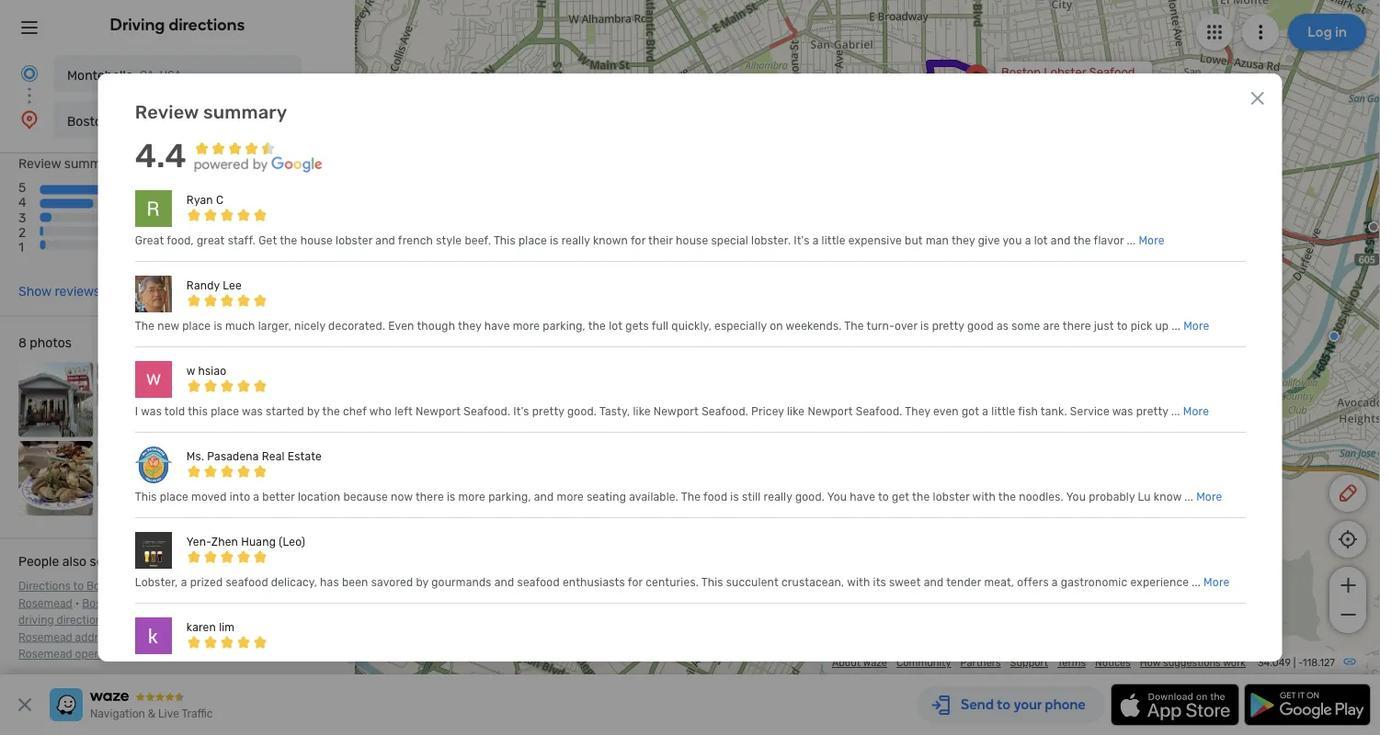 Task type: locate. For each thing, give the bounding box(es) containing it.
and
[[375, 234, 395, 247], [1050, 234, 1070, 247], [533, 491, 553, 504], [494, 576, 514, 589], [923, 576, 943, 589], [591, 662, 611, 675], [842, 662, 862, 675]]

0 horizontal spatial good
[[273, 662, 299, 675]]

full
[[651, 320, 668, 333]]

0 vertical spatial really
[[561, 234, 590, 247]]

1 horizontal spatial really
[[763, 491, 792, 504]]

lobster for boston lobster seafood restaurant, rosemead opening hours
[[165, 631, 204, 644]]

0 horizontal spatial summary
[[64, 156, 120, 171]]

0 horizontal spatial it's
[[513, 405, 529, 418]]

1 horizontal spatial the
[[681, 491, 700, 504]]

and right gourmands
[[494, 576, 514, 589]]

more right though
[[512, 320, 539, 333]]

food down the has
[[302, 662, 326, 675]]

boston inside directions to boston lobster seafood restaurant, rosemead
[[86, 580, 123, 593]]

5
[[18, 180, 26, 195]]

... for know
[[1184, 491, 1193, 504]]

review down usa
[[135, 101, 198, 123]]

for left lunch
[[329, 662, 344, 675]]

good right very
[[640, 662, 666, 675]]

1 horizontal spatial they
[[905, 405, 930, 418]]

there right the are
[[1062, 320, 1091, 333]]

seafood inside boston lobster seafood restaurant button
[[162, 114, 211, 129]]

place right the beef.
[[518, 234, 547, 247]]

2 horizontal spatial was
[[1112, 405, 1133, 418]]

lee
[[222, 279, 241, 292]]

0 horizontal spatial seafood
[[225, 576, 268, 589]]

lobster for boston lobster seafood restaurant
[[113, 114, 159, 129]]

1 i from the top
[[135, 405, 138, 418]]

seafood down usa
[[162, 114, 211, 129]]

w hsiao
[[186, 365, 226, 378]]

house right get
[[300, 234, 332, 247]]

this down 'boston lobster seafood restaurant, rosemead opening hours'
[[161, 662, 181, 675]]

1 you from the left
[[827, 491, 847, 504]]

for up lobster,
[[133, 554, 150, 570]]

into
[[229, 491, 250, 504]]

image 6 of boston lobster seafood restaurant, rosemead image
[[97, 441, 172, 516]]

image 1 of boston lobster seafood restaurant, rosemead image
[[18, 363, 93, 438]]

rosemead inside boston lobster seafood restaurant, rosemead driving directions
[[271, 597, 325, 610]]

they right though
[[457, 320, 481, 333]]

rosemead for boston lobster seafood restaurant, rosemead driving directions
[[271, 597, 325, 610]]

and left french
[[375, 234, 395, 247]]

2 vertical spatial this
[[701, 576, 723, 589]]

seafood down prized
[[199, 614, 241, 627]]

0 horizontal spatial you
[[827, 491, 847, 504]]

1 horizontal spatial parking,
[[542, 320, 585, 333]]

ryan
[[186, 194, 213, 207]]

restaurant,
[[213, 580, 273, 593], [208, 597, 268, 610], [244, 614, 304, 627], [252, 631, 312, 644]]

boston up address
[[82, 597, 119, 610]]

directions
[[169, 15, 245, 34], [57, 614, 108, 627]]

more for this place moved into a better location because now there is more parking, and more seating available. the food is still really good. you have to get the lobster with the noodles. you probably lu know ...
[[1196, 491, 1222, 504]]

rosemead for boston lobster seafood restaurant, rosemead address
[[18, 631, 72, 644]]

1 vertical spatial review
[[18, 156, 61, 171]]

boston inside 'boston lobster seafood restaurant, rosemead opening hours'
[[126, 631, 162, 644]]

even
[[933, 405, 958, 418]]

34.049
[[1258, 657, 1291, 669]]

french
[[398, 234, 433, 247]]

review summary up 5
[[18, 156, 120, 171]]

0 horizontal spatial good.
[[567, 405, 596, 418]]

1 vertical spatial by
[[416, 576, 428, 589]]

1 horizontal spatial seafood
[[517, 576, 559, 589]]

boston inside boston lobster seafood restaurant, rosemead driving directions
[[82, 597, 119, 610]]

by right started
[[307, 405, 319, 418]]

0 horizontal spatial little
[[821, 234, 845, 247]]

is left much
[[213, 320, 222, 333]]

restaurant, inside directions to boston lobster seafood restaurant, rosemead
[[213, 580, 273, 593]]

randy lee
[[186, 279, 241, 292]]

some
[[1011, 320, 1040, 333]]

you right noodles.
[[1066, 491, 1085, 504]]

people
[[18, 554, 59, 570]]

0 vertical spatial this
[[187, 405, 207, 418]]

seafood for boston lobster seafood restaurant, rosemead address
[[199, 614, 241, 627]]

good. right still
[[795, 491, 824, 504]]

this left moved
[[135, 491, 156, 504]]

1 vertical spatial directions
[[57, 614, 108, 627]]

1 horizontal spatial special
[[711, 234, 748, 247]]

0 vertical spatial they
[[951, 234, 975, 247]]

0 horizontal spatial special
[[347, 662, 384, 675]]

more for great food, great staff. get the house lobster and french style beef. this place is really known for their house special lobster. it's a little expensive but man they give you a lot and the flavor ...
[[1138, 234, 1164, 247]]

review summary
[[135, 101, 287, 123], [18, 156, 120, 171]]

little left the fish
[[991, 405, 1015, 418]]

place,
[[184, 662, 215, 675]]

0 horizontal spatial this
[[161, 662, 181, 675]]

there
[[1062, 320, 1091, 333], [415, 491, 443, 504]]

especially
[[714, 320, 766, 333]]

0 vertical spatial review summary
[[135, 101, 287, 123]]

to down also
[[73, 580, 84, 593]]

1 horizontal spatial was
[[241, 405, 262, 418]]

there right now
[[415, 491, 443, 504]]

seating
[[586, 491, 626, 504]]

photos
[[30, 336, 72, 351]]

they right day.
[[475, 662, 501, 675]]

2 horizontal spatial they
[[951, 234, 975, 247]]

w
[[186, 365, 195, 378]]

restaurant, inside boston lobster seafood restaurant, rosemead driving directions
[[208, 597, 268, 610]]

2 horizontal spatial pretty
[[1136, 405, 1168, 418]]

0 horizontal spatial was
[[140, 405, 161, 418]]

rosemead inside boston lobster seafood restaurant, rosemead address
[[18, 631, 72, 644]]

1 horizontal spatial house
[[675, 234, 708, 247]]

reviews
[[55, 284, 100, 299]]

2 horizontal spatial the
[[844, 320, 863, 333]]

restaurant
[[214, 114, 281, 129]]

pretty left tasty,
[[532, 405, 564, 418]]

boston inside boston lobster seafood restaurant, rosemead address
[[118, 614, 154, 627]]

quickly,
[[671, 320, 711, 333]]

have
[[484, 320, 509, 333], [849, 491, 875, 504], [244, 662, 270, 675], [504, 662, 529, 675]]

good left as
[[967, 320, 993, 333]]

1 vertical spatial lot
[[608, 320, 622, 333]]

how
[[1140, 657, 1161, 669]]

lobster,
[[135, 576, 177, 589]]

review up 5
[[18, 156, 61, 171]]

1 vertical spatial good.
[[795, 491, 824, 504]]

1 vertical spatial they
[[475, 662, 501, 675]]

ryan c
[[186, 194, 223, 207]]

they right "place,"
[[218, 662, 242, 675]]

little left expensive
[[821, 234, 845, 247]]

1 seafood from the left
[[225, 576, 268, 589]]

rosemead inside 'boston lobster seafood restaurant, rosemead opening hours'
[[18, 648, 72, 661]]

seafood. left even
[[855, 405, 902, 418]]

boston down the montebello
[[67, 114, 110, 129]]

and left flavor
[[1050, 234, 1070, 247]]

i for i like this place, they have good food for special lunch every day.   they have nice staffs and very good services. recommend to friends and family. 😄
[[135, 662, 138, 675]]

boston down search
[[86, 580, 123, 593]]

and left very
[[591, 662, 611, 675]]

a right 'into'
[[253, 491, 259, 504]]

0 vertical spatial there
[[1062, 320, 1091, 333]]

0 horizontal spatial like
[[141, 662, 158, 675]]

boston lobster seafood restaurant, rosemead address link
[[18, 614, 304, 644]]

1 vertical spatial this
[[161, 662, 181, 675]]

as
[[996, 320, 1008, 333]]

seafood up "place,"
[[207, 631, 249, 644]]

i for i was told this place was started by the chef who left newport seafood. it's pretty good. tasty, like newport seafood. pricey like newport seafood. they even got a little fish tank. service was pretty ... more
[[135, 405, 138, 418]]

1 horizontal spatial you
[[1066, 491, 1085, 504]]

it's
[[793, 234, 809, 247], [513, 405, 529, 418]]

0 horizontal spatial newport
[[415, 405, 460, 418]]

restaurant, inside boston lobster seafood restaurant, rosemead address
[[244, 614, 304, 627]]

(leo)
[[278, 536, 305, 549]]

with
[[972, 491, 995, 504], [846, 576, 870, 589]]

nice
[[532, 662, 554, 675]]

seafood inside directions to boston lobster seafood restaurant, rosemead
[[168, 580, 210, 593]]

1 vertical spatial parking,
[[488, 491, 531, 504]]

more for the new place is much larger, nicely decorated. even though they have more parking, the lot gets full quickly, especially on weekends. the turn-over is pretty good as some are there just to pick up ...
[[1183, 320, 1209, 333]]

0 vertical spatial with
[[972, 491, 995, 504]]

is right now
[[446, 491, 455, 504]]

was right service
[[1112, 405, 1133, 418]]

1 horizontal spatial with
[[972, 491, 995, 504]]

just
[[1094, 320, 1114, 333]]

lot right you
[[1034, 234, 1047, 247]]

navigation & live traffic
[[90, 708, 213, 721]]

image 3 of boston lobster seafood restaurant, rosemead image
[[176, 363, 251, 438]]

1 horizontal spatial review
[[135, 101, 198, 123]]

2 seafood. from the left
[[701, 405, 748, 418]]

lobster inside button
[[113, 114, 159, 129]]

1 horizontal spatial it's
[[793, 234, 809, 247]]

summary
[[203, 101, 287, 123], [64, 156, 120, 171]]

partners link
[[960, 657, 1001, 669]]

0 vertical spatial lot
[[1034, 234, 1047, 247]]

boston for boston lobster seafood restaurant, rosemead opening hours
[[126, 631, 162, 644]]

i down hours on the bottom
[[135, 662, 138, 675]]

great
[[196, 234, 224, 247]]

you left get
[[827, 491, 847, 504]]

1 vertical spatial with
[[846, 576, 870, 589]]

1 horizontal spatial little
[[991, 405, 1015, 418]]

a right got
[[982, 405, 988, 418]]

seafood left enthusiasts on the left of page
[[517, 576, 559, 589]]

directions inside boston lobster seafood restaurant, rosemead driving directions
[[57, 614, 108, 627]]

|
[[1293, 657, 1296, 669]]

lobster inside boston lobster seafood restaurant, rosemead driving directions
[[121, 597, 160, 610]]

boston for boston lobster seafood restaurant, rosemead address
[[118, 614, 154, 627]]

was left started
[[241, 405, 262, 418]]

lobster inside 'boston lobster seafood restaurant, rosemead opening hours'
[[165, 631, 204, 644]]

newport right tasty,
[[653, 405, 698, 418]]

and left the waze
[[842, 662, 862, 675]]

really right still
[[763, 491, 792, 504]]

have left get
[[849, 491, 875, 504]]

they
[[905, 405, 930, 418], [475, 662, 501, 675]]

0 horizontal spatial they
[[218, 662, 242, 675]]

1 horizontal spatial directions
[[169, 15, 245, 34]]

seafood. right left on the bottom
[[463, 405, 510, 418]]

boston down directions to boston lobster seafood restaurant, rosemead link
[[118, 614, 154, 627]]

more right now
[[458, 491, 485, 504]]

boston lobster seafood restaurant
[[67, 114, 281, 129]]

seafood
[[225, 576, 268, 589], [517, 576, 559, 589]]

5 4 3 2 1
[[18, 180, 26, 255]]

special
[[711, 234, 748, 247], [347, 662, 384, 675]]

0 horizontal spatial food
[[302, 662, 326, 675]]

0 horizontal spatial this
[[135, 491, 156, 504]]

lobster
[[335, 234, 372, 247], [932, 491, 969, 504]]

pretty right service
[[1136, 405, 1168, 418]]

1 house from the left
[[300, 234, 332, 247]]

... right know
[[1184, 491, 1193, 504]]

newport right left on the bottom
[[415, 405, 460, 418]]

review summary down usa
[[135, 101, 287, 123]]

to right just at the right
[[1116, 320, 1127, 333]]

boston inside button
[[67, 114, 110, 129]]

seafood for boston lobster seafood restaurant, rosemead opening hours
[[207, 631, 249, 644]]

traffic
[[182, 708, 213, 721]]

directions up address
[[57, 614, 108, 627]]

but
[[904, 234, 922, 247]]

1 vertical spatial food
[[302, 662, 326, 675]]

1 vertical spatial they
[[457, 320, 481, 333]]

4.4 up get
[[236, 170, 316, 231]]

the right available.
[[681, 491, 700, 504]]

support
[[1010, 657, 1048, 669]]

seafood up boston lobster seafood restaurant, rosemead driving directions
[[168, 580, 210, 593]]

&
[[148, 708, 156, 721]]

with left its
[[846, 576, 870, 589]]

directions to boston lobster seafood restaurant, rosemead
[[18, 580, 273, 610]]

fish
[[1018, 405, 1038, 418]]

to left friends
[[788, 662, 799, 675]]

offers
[[1017, 576, 1048, 589]]

was left told
[[140, 405, 161, 418]]

lobster inside boston lobster seafood restaurant, rosemead address
[[157, 614, 196, 627]]

1 newport from the left
[[415, 405, 460, 418]]

flavor
[[1093, 234, 1123, 247]]

0 vertical spatial they
[[905, 405, 930, 418]]

34.049 | -118.127
[[1258, 657, 1335, 669]]

1 horizontal spatial seafood.
[[701, 405, 748, 418]]

seafood. left pricey
[[701, 405, 748, 418]]

a
[[812, 234, 818, 247], [1024, 234, 1031, 247], [982, 405, 988, 418], [253, 491, 259, 504], [180, 576, 187, 589], [1051, 576, 1057, 589]]

4.4 down boston lobster seafood restaurant
[[135, 137, 186, 176]]

0 vertical spatial directions
[[169, 15, 245, 34]]

lot left gets at top
[[608, 320, 622, 333]]

😄
[[902, 662, 914, 675]]

lu
[[1137, 491, 1150, 504]]

food
[[703, 491, 727, 504], [302, 662, 326, 675]]

driving
[[18, 614, 54, 627]]

to left get
[[878, 491, 889, 504]]

8 photos
[[18, 336, 72, 351]]

0 vertical spatial by
[[307, 405, 319, 418]]

restaurant, inside 'boston lobster seafood restaurant, rosemead opening hours'
[[252, 631, 312, 644]]

like down hours on the bottom
[[141, 662, 158, 675]]

terms link
[[1057, 657, 1086, 669]]

really left known
[[561, 234, 590, 247]]

boston up hours on the bottom
[[126, 631, 162, 644]]

i
[[135, 405, 138, 418], [135, 662, 138, 675]]

0 vertical spatial good.
[[567, 405, 596, 418]]

... for up
[[1171, 320, 1180, 333]]

they left even
[[905, 405, 930, 418]]

lobster right get
[[932, 491, 969, 504]]

boston for boston lobster seafood restaurant, rosemead driving directions
[[82, 597, 119, 610]]

2 i from the top
[[135, 662, 138, 675]]

0 vertical spatial it's
[[793, 234, 809, 247]]

by
[[307, 405, 319, 418], [416, 576, 428, 589]]

seafood inside boston lobster seafood restaurant, rosemead driving directions
[[163, 597, 206, 610]]

seafood inside 'boston lobster seafood restaurant, rosemead opening hours'
[[207, 631, 249, 644]]

this right told
[[187, 405, 207, 418]]

great
[[135, 234, 164, 247]]

image 4 of boston lobster seafood restaurant, rosemead image
[[254, 363, 329, 438]]

1 vertical spatial this
[[135, 491, 156, 504]]

1 horizontal spatial like
[[632, 405, 650, 418]]

is left still
[[730, 491, 739, 504]]

prized
[[190, 576, 222, 589]]

newport right pricey
[[807, 405, 852, 418]]

i was told this place was started by the chef who left newport seafood. it's pretty good. tasty, like newport seafood. pricey like newport seafood. they even got a little fish tank. service was pretty ... more
[[135, 405, 1209, 418]]

enthusiasts
[[562, 576, 625, 589]]

0 horizontal spatial x image
[[14, 694, 36, 716]]

... right up on the top of the page
[[1171, 320, 1180, 333]]

0 vertical spatial i
[[135, 405, 138, 418]]

are
[[1043, 320, 1060, 333]]

2 horizontal spatial more
[[556, 491, 583, 504]]

x image
[[1246, 87, 1268, 109], [14, 694, 36, 716]]

seafood down yen-zhen huang (leo)
[[225, 576, 268, 589]]

has
[[320, 576, 339, 589]]

tasty,
[[599, 405, 630, 418]]

0 horizontal spatial the
[[135, 320, 154, 333]]

every
[[419, 662, 448, 675]]

the left turn-
[[844, 320, 863, 333]]

i left told
[[135, 405, 138, 418]]

seafood for boston lobster seafood restaurant, rosemead driving directions
[[163, 597, 206, 610]]

pencil image
[[1337, 483, 1359, 505]]

restaurant, for boston lobster seafood restaurant, rosemead driving directions
[[208, 597, 268, 610]]

0 vertical spatial food
[[703, 491, 727, 504]]

this left succulent
[[701, 576, 723, 589]]

image 2 of boston lobster seafood restaurant, rosemead image
[[97, 363, 172, 438]]

food left still
[[703, 491, 727, 504]]

1 horizontal spatial food
[[703, 491, 727, 504]]

0 horizontal spatial pretty
[[532, 405, 564, 418]]

know
[[1153, 491, 1181, 504]]

they left give
[[951, 234, 975, 247]]

a right offers
[[1051, 576, 1057, 589]]

special left lobster.
[[711, 234, 748, 247]]

seafood inside boston lobster seafood restaurant, rosemead address
[[199, 614, 241, 627]]

1 vertical spatial lobster
[[932, 491, 969, 504]]

yen-zhen huang (leo)
[[186, 536, 305, 549]]

2 newport from the left
[[653, 405, 698, 418]]

by right savored
[[416, 576, 428, 589]]

1 vertical spatial really
[[763, 491, 792, 504]]

for
[[630, 234, 645, 247], [133, 554, 150, 570], [627, 576, 642, 589], [329, 662, 344, 675]]

0 horizontal spatial house
[[300, 234, 332, 247]]

good. left tasty,
[[567, 405, 596, 418]]

get
[[258, 234, 277, 247]]

seafood up karen
[[163, 597, 206, 610]]

3 was from the left
[[1112, 405, 1133, 418]]

place left moved
[[159, 491, 188, 504]]

2 horizontal spatial this
[[701, 576, 723, 589]]

0 horizontal spatial seafood.
[[463, 405, 510, 418]]

1 vertical spatial it's
[[513, 405, 529, 418]]

1 horizontal spatial this
[[187, 405, 207, 418]]

...
[[1126, 234, 1135, 247], [1171, 320, 1180, 333], [1171, 405, 1180, 418], [1184, 491, 1193, 504], [1191, 576, 1200, 589]]

0 horizontal spatial lobster
[[335, 234, 372, 247]]

they
[[951, 234, 975, 247], [457, 320, 481, 333], [218, 662, 242, 675]]

1 horizontal spatial newport
[[653, 405, 698, 418]]

0 vertical spatial little
[[821, 234, 845, 247]]

1 horizontal spatial this
[[493, 234, 515, 247]]



Task type: describe. For each thing, give the bounding box(es) containing it.
0 horizontal spatial review
[[18, 156, 61, 171]]

for left their at the top left of the page
[[630, 234, 645, 247]]

1 horizontal spatial review summary
[[135, 101, 287, 123]]

seafood for boston lobster seafood restaurant
[[162, 114, 211, 129]]

0 vertical spatial special
[[711, 234, 748, 247]]

image 5 of boston lobster seafood restaurant, rosemead image
[[18, 441, 93, 516]]

show reviews
[[18, 284, 100, 299]]

0 horizontal spatial really
[[561, 234, 590, 247]]

staff.
[[227, 234, 255, 247]]

directions
[[18, 580, 71, 593]]

1 horizontal spatial by
[[416, 576, 428, 589]]

style
[[436, 234, 461, 247]]

pick
[[1130, 320, 1152, 333]]

0 horizontal spatial they
[[475, 662, 501, 675]]

rosemead for boston lobster seafood restaurant, rosemead opening hours
[[18, 648, 72, 661]]

succulent
[[726, 576, 778, 589]]

karen lim
[[186, 621, 234, 634]]

up
[[1155, 320, 1168, 333]]

chef
[[342, 405, 366, 418]]

0 horizontal spatial review summary
[[18, 156, 120, 171]]

have right "place,"
[[244, 662, 270, 675]]

available.
[[629, 491, 678, 504]]

work
[[1223, 657, 1246, 669]]

their
[[648, 234, 673, 247]]

new
[[157, 320, 179, 333]]

location image
[[18, 108, 40, 131]]

now
[[390, 491, 412, 504]]

2 vertical spatial they
[[218, 662, 242, 675]]

current location image
[[18, 63, 40, 85]]

lobster inside directions to boston lobster seafood restaurant, rosemead
[[126, 580, 165, 593]]

1 horizontal spatial lobster
[[932, 491, 969, 504]]

gastronomic
[[1060, 576, 1127, 589]]

1 horizontal spatial they
[[457, 320, 481, 333]]

image 7 of boston lobster seafood restaurant, rosemead image
[[176, 441, 251, 516]]

community link
[[896, 657, 951, 669]]

2 seafood from the left
[[517, 576, 559, 589]]

place right new
[[182, 320, 210, 333]]

rosemead inside directions to boston lobster seafood restaurant, rosemead
[[18, 597, 72, 610]]

search
[[90, 554, 130, 570]]

left
[[394, 405, 412, 418]]

0 vertical spatial lobster
[[335, 234, 372, 247]]

boston lobster seafood restaurant button
[[53, 101, 302, 138]]

lobster, a prized seafood delicacy, has been savored by gourmands and seafood enthusiasts for centuries. this succulent crustacean, with its sweet and tender meat, offers a gastronomic experience ... more
[[135, 576, 1229, 589]]

larger,
[[258, 320, 291, 333]]

also
[[62, 554, 87, 570]]

and right sweet
[[923, 576, 943, 589]]

restaurant, for boston lobster seafood restaurant, rosemead address
[[244, 614, 304, 627]]

0 horizontal spatial parking,
[[488, 491, 531, 504]]

gourmands
[[431, 576, 491, 589]]

boston lobster seafood restaurant, rosemead opening hours link
[[18, 631, 312, 661]]

zoom out image
[[1336, 604, 1359, 626]]

huang
[[241, 536, 275, 549]]

0 horizontal spatial by
[[307, 405, 319, 418]]

to inside directions to boston lobster seafood restaurant, rosemead
[[73, 580, 84, 593]]

sweet
[[889, 576, 920, 589]]

lobster for boston lobster seafood restaurant, rosemead address
[[157, 614, 196, 627]]

beef.
[[464, 234, 491, 247]]

1 horizontal spatial more
[[512, 320, 539, 333]]

pricey
[[751, 405, 784, 418]]

recommend
[[719, 662, 785, 675]]

2 house from the left
[[675, 234, 708, 247]]

estate
[[287, 450, 321, 463]]

image 8 of boston lobster seafood restaurant, rosemead image
[[254, 441, 329, 516]]

day.
[[451, 662, 473, 675]]

expensive
[[848, 234, 901, 247]]

ms.
[[186, 450, 204, 463]]

crustacean,
[[781, 576, 844, 589]]

randy
[[186, 279, 219, 292]]

1 vertical spatial little
[[991, 405, 1015, 418]]

though
[[416, 320, 455, 333]]

told
[[164, 405, 185, 418]]

restaurant, for boston lobster seafood restaurant, rosemead opening hours
[[252, 631, 312, 644]]

location
[[297, 491, 340, 504]]

place down the hsiao
[[210, 405, 239, 418]]

1 vertical spatial special
[[347, 662, 384, 675]]

0 vertical spatial summary
[[203, 101, 287, 123]]

meat,
[[984, 576, 1014, 589]]

1 horizontal spatial good.
[[795, 491, 824, 504]]

driving directions
[[110, 15, 245, 34]]

usa
[[160, 69, 182, 82]]

boston for boston lobster seafood restaurant
[[67, 114, 110, 129]]

0 vertical spatial this
[[493, 234, 515, 247]]

a left prized
[[180, 576, 187, 589]]

zoom in image
[[1336, 575, 1359, 597]]

about waze community partners support terms notices how suggestions work
[[832, 657, 1246, 669]]

partners
[[960, 657, 1001, 669]]

navigation
[[90, 708, 145, 721]]

0 horizontal spatial more
[[458, 491, 485, 504]]

1 horizontal spatial lot
[[1034, 234, 1047, 247]]

1 horizontal spatial there
[[1062, 320, 1091, 333]]

and left the seating
[[533, 491, 553, 504]]

hours
[[119, 648, 149, 661]]

noodles.
[[1018, 491, 1063, 504]]

for left centuries.
[[627, 576, 642, 589]]

address
[[75, 631, 116, 644]]

lunch
[[387, 662, 417, 675]]

pasadena
[[207, 450, 258, 463]]

the new place is much larger, nicely decorated. even though they have more parking, the lot gets full quickly, especially on weekends. the turn-over is pretty good as some are there just to pick up ... more
[[135, 320, 1209, 333]]

2 horizontal spatial good
[[967, 320, 993, 333]]

2 you from the left
[[1066, 491, 1085, 504]]

savored
[[371, 576, 413, 589]]

opening
[[75, 648, 117, 661]]

great food, great staff. get the house lobster and french style beef. this place is really known for their house special lobster. it's a little expensive but man they give you a lot and the flavor ... more
[[135, 234, 1164, 247]]

1 horizontal spatial 4.4
[[236, 170, 316, 231]]

3
[[18, 210, 26, 225]]

2
[[18, 225, 26, 240]]

0 horizontal spatial with
[[846, 576, 870, 589]]

8
[[18, 336, 27, 351]]

terms
[[1057, 657, 1086, 669]]

a right you
[[1024, 234, 1031, 247]]

0 horizontal spatial 4.4
[[135, 137, 186, 176]]

how suggestions work link
[[1140, 657, 1246, 669]]

have left nice
[[504, 662, 529, 675]]

been
[[341, 576, 368, 589]]

a right lobster.
[[812, 234, 818, 247]]

is left known
[[549, 234, 558, 247]]

1 horizontal spatial pretty
[[931, 320, 964, 333]]

moved
[[191, 491, 226, 504]]

1 seafood. from the left
[[463, 405, 510, 418]]

notices
[[1095, 657, 1131, 669]]

0 vertical spatial parking,
[[542, 320, 585, 333]]

have right though
[[484, 320, 509, 333]]

very
[[614, 662, 637, 675]]

about waze link
[[832, 657, 887, 669]]

got
[[961, 405, 979, 418]]

1 vertical spatial summary
[[64, 156, 120, 171]]

better
[[262, 491, 294, 504]]

montebello ca, usa
[[67, 68, 182, 83]]

link image
[[1342, 655, 1357, 669]]

probably
[[1088, 491, 1134, 504]]

boston lobster seafood restaurant, rosemead opening hours
[[18, 631, 312, 661]]

waze
[[863, 657, 887, 669]]

lobster for boston lobster seafood restaurant, rosemead driving directions
[[121, 597, 160, 610]]

i like this place, they have good food for special lunch every day.   they have nice staffs and very good services. recommend to friends and family. 😄
[[135, 662, 914, 675]]

1 horizontal spatial good
[[640, 662, 666, 675]]

services.
[[669, 662, 716, 675]]

2 was from the left
[[241, 405, 262, 418]]

... right experience
[[1191, 576, 1200, 589]]

0 horizontal spatial there
[[415, 491, 443, 504]]

delicacy,
[[271, 576, 317, 589]]

montebello
[[67, 68, 133, 83]]

3 newport from the left
[[807, 405, 852, 418]]

man
[[925, 234, 948, 247]]

c
[[216, 194, 223, 207]]

... for flavor
[[1126, 234, 1135, 247]]

boston lobster seafood restaurant, rosemead driving directions link
[[18, 597, 325, 627]]

2 horizontal spatial like
[[787, 405, 804, 418]]

1 was from the left
[[140, 405, 161, 418]]

weekends.
[[785, 320, 841, 333]]

still
[[741, 491, 760, 504]]

1 vertical spatial x image
[[14, 694, 36, 716]]

ca,
[[140, 69, 157, 82]]

live
[[158, 708, 179, 721]]

is right over on the top right of page
[[920, 320, 929, 333]]

0 vertical spatial x image
[[1246, 87, 1268, 109]]

... up know
[[1171, 405, 1180, 418]]

known
[[592, 234, 627, 247]]

3 seafood. from the left
[[855, 405, 902, 418]]



Task type: vqa. For each thing, say whether or not it's contained in the screenshot.
includes
no



